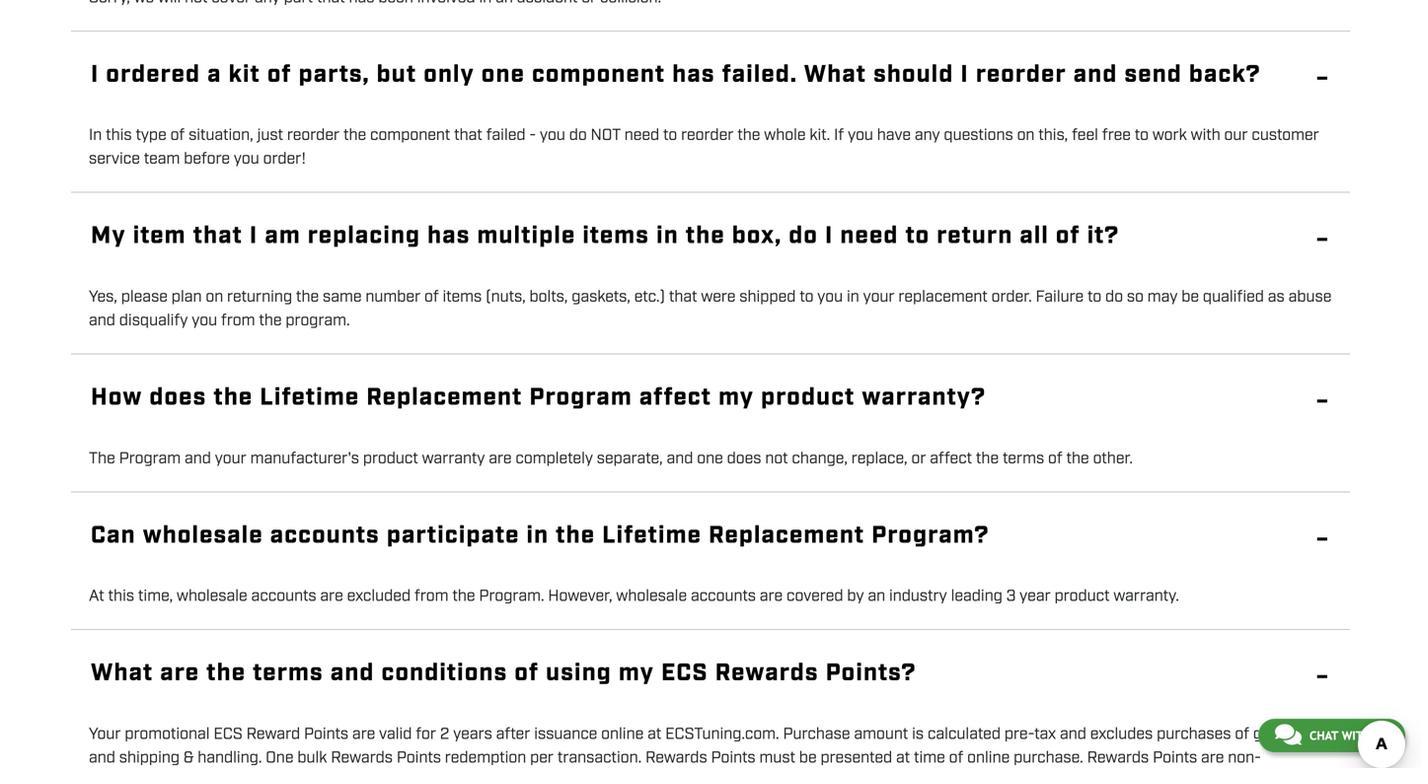 Task type: vqa. For each thing, say whether or not it's contained in the screenshot.
bottom THE LIFETIME REPLACEMENT
no



Task type: describe. For each thing, give the bounding box(es) containing it.
your inside yes, please plan on returning the same number of items (nuts, bolts, gaskets, etc.) that were shipped to you in your replacement order. failure to do so may be qualified as abuse and disqualify you from the program.
[[863, 287, 895, 308]]

however,
[[548, 587, 612, 607]]

2
[[440, 725, 449, 745]]

are left excluded
[[320, 587, 343, 607]]

of right kit
[[267, 59, 292, 91]]

the up the however,
[[556, 520, 595, 552]]

1 vertical spatial does
[[727, 449, 761, 470]]

and right separate, on the left of the page
[[667, 449, 693, 470]]

so
[[1127, 287, 1144, 308]]

our
[[1224, 126, 1248, 146]]

1 horizontal spatial affect
[[930, 449, 972, 470]]

for
[[416, 725, 436, 745]]

1 horizontal spatial do
[[789, 221, 818, 252]]

1 horizontal spatial online
[[967, 748, 1010, 769]]

promotional
[[125, 725, 210, 745]]

program.
[[286, 311, 350, 332]]

industry
[[889, 587, 947, 607]]

kit.
[[810, 126, 830, 146]]

a
[[207, 59, 222, 91]]

the up handling. in the bottom of the page
[[206, 658, 246, 690]]

in this type of situation, just reorder the component that failed - you do not need to reorder the whole kit.  if you have any questions on this, feel free to work with our customer service team before you order!
[[89, 126, 1319, 170]]

replace,
[[851, 449, 908, 470]]

the program and your manufacturer's product warranty are completely separate, and one does not change, replace, or affect the terms of the other.
[[89, 449, 1133, 470]]

calculated
[[928, 725, 1001, 745]]

kit
[[229, 59, 260, 91]]

participate
[[387, 520, 520, 552]]

comments image
[[1275, 723, 1302, 747]]

and down "your" at the bottom of page
[[89, 748, 115, 769]]

0 horizontal spatial affect
[[639, 382, 712, 414]]

yes,
[[89, 287, 117, 308]]

work
[[1152, 126, 1187, 146]]

to left return
[[905, 221, 930, 252]]

you right if
[[848, 126, 873, 146]]

1 vertical spatial terms
[[253, 658, 324, 690]]

if
[[834, 126, 844, 146]]

team
[[144, 149, 180, 170]]

rewards down the ecstuning.com.
[[645, 748, 707, 769]]

years
[[453, 725, 492, 745]]

the left whole
[[737, 126, 760, 146]]

covered
[[787, 587, 843, 607]]

failed
[[486, 126, 526, 146]]

1 horizontal spatial with
[[1342, 729, 1371, 743]]

are left covered
[[760, 587, 783, 607]]

1 vertical spatial that
[[193, 221, 243, 252]]

not
[[591, 126, 621, 146]]

1 vertical spatial one
[[697, 449, 723, 470]]

cards,
[[1281, 725, 1324, 745]]

on inside in this type of situation, just reorder the component that failed - you do not need to reorder the whole kit.  if you have any questions on this, feel free to work with our customer service team before you order!
[[1017, 126, 1035, 146]]

qualified
[[1203, 287, 1264, 308]]

at
[[89, 587, 104, 607]]

gift
[[1253, 725, 1277, 745]]

points?
[[826, 658, 916, 690]]

wholesale right the however,
[[616, 587, 687, 607]]

feel
[[1072, 126, 1098, 146]]

all
[[1020, 221, 1049, 252]]

1 horizontal spatial at
[[896, 748, 910, 769]]

may
[[1148, 287, 1178, 308]]

that inside yes, please plan on returning the same number of items (nuts, bolts, gaskets, etc.) that were shipped to you in your replacement order. failure to do so may be qualified as abuse and disqualify you from the program.
[[669, 287, 697, 308]]

of inside in this type of situation, just reorder the component that failed - you do not need to reorder the whole kit.  if you have any questions on this, feel free to work with our customer service team before you order!
[[170, 126, 185, 146]]

you right - at the top left of the page
[[540, 126, 565, 146]]

situation,
[[189, 126, 253, 146]]

wholesale up time,
[[143, 520, 263, 552]]

year
[[1020, 587, 1051, 607]]

of right all on the right of page
[[1056, 221, 1080, 252]]

not
[[765, 449, 788, 470]]

points down the "purchases"
[[1153, 748, 1197, 769]]

accounts down 'manufacturer's'
[[270, 520, 380, 552]]

and right tax
[[1060, 725, 1086, 745]]

bolts,
[[529, 287, 568, 308]]

you down plan
[[192, 311, 217, 332]]

&
[[183, 748, 194, 769]]

have
[[877, 126, 911, 146]]

us
[[1374, 729, 1388, 743]]

shipped
[[739, 287, 796, 308]]

on inside yes, please plan on returning the same number of items (nuts, bolts, gaskets, etc.) that were shipped to you in your replacement order. failure to do so may be qualified as abuse and disqualify you from the program.
[[206, 287, 223, 308]]

and inside yes, please plan on returning the same number of items (nuts, bolts, gaskets, etc.) that were shipped to you in your replacement order. failure to do so may be qualified as abuse and disqualify you from the program.
[[89, 311, 115, 332]]

failed.
[[722, 59, 798, 91]]

0 horizontal spatial what
[[91, 658, 153, 690]]

wholesale right time,
[[177, 587, 247, 607]]

reward
[[246, 725, 300, 745]]

of left using
[[515, 658, 539, 690]]

questions
[[944, 126, 1013, 146]]

the down returning
[[259, 311, 282, 332]]

is
[[912, 725, 924, 745]]

failure
[[1036, 287, 1084, 308]]

i right should
[[961, 59, 969, 91]]

0 horizontal spatial my
[[619, 658, 654, 690]]

accounts left excluded
[[251, 587, 316, 607]]

1 horizontal spatial from
[[414, 587, 449, 607]]

are left valid
[[352, 725, 375, 745]]

the left box,
[[686, 221, 725, 252]]

free
[[1102, 126, 1131, 146]]

the
[[89, 449, 115, 470]]

in inside yes, please plan on returning the same number of items (nuts, bolts, gaskets, etc.) that were shipped to you in your replacement order. failure to do so may be qualified as abuse and disqualify you from the program.
[[847, 287, 859, 308]]

or
[[911, 449, 926, 470]]

my
[[91, 221, 126, 252]]

at this time, wholesale accounts are excluded from the program. however, wholesale accounts are covered by an                         industry leading 3 year product warranty.
[[89, 587, 1179, 607]]

can
[[91, 520, 136, 552]]

number
[[365, 287, 421, 308]]

return
[[937, 221, 1013, 252]]

completely
[[516, 449, 593, 470]]

rewards down excludes
[[1087, 748, 1149, 769]]

ecs inside the your promotional ecs reward points are valid for 2 years after issuance online at ecstuning.com. purchase amount is calculated pre-tax and excludes purchases of gift cards, and shipping & handling.  one bulk rewards points redemption per transaction. rewards points must be presented at time of online purchase. rewards points are non
[[214, 725, 243, 745]]

0 vertical spatial online
[[601, 725, 644, 745]]

be inside the your promotional ecs reward points are valid for 2 years after issuance online at ecstuning.com. purchase amount is calculated pre-tax and excludes purchases of gift cards, and shipping & handling.  one bulk rewards points redemption per transaction. rewards points must be presented at time of online purchase. rewards points are non
[[799, 748, 817, 769]]

to right shipped
[[800, 287, 814, 308]]

redemption
[[445, 748, 526, 769]]

leading
[[951, 587, 1003, 607]]

an
[[868, 587, 885, 607]]

back?
[[1189, 59, 1261, 91]]

from inside yes, please plan on returning the same number of items (nuts, bolts, gaskets, etc.) that were shipped to you in your replacement order. failure to do so may be qualified as abuse and disqualify you from the program.
[[221, 311, 255, 332]]

1 horizontal spatial component
[[532, 59, 665, 91]]

points down for
[[397, 748, 441, 769]]

and down excluded
[[330, 658, 375, 690]]

0 vertical spatial ecs
[[661, 658, 708, 690]]

to down i ordered a kit of parts, but only one component has failed.  what should i reorder and send back?
[[663, 126, 677, 146]]

1 vertical spatial need
[[840, 221, 899, 252]]

what are the terms and conditions of using my ecs rewards points?
[[91, 658, 916, 690]]

the up program. on the top left of the page
[[296, 287, 319, 308]]

need inside in this type of situation, just reorder the component that failed - you do not need to reorder the whole kit.  if you have any questions on this, feel free to work with our customer service team before you order!
[[624, 126, 659, 146]]

type
[[136, 126, 167, 146]]

0 vertical spatial my
[[718, 382, 754, 414]]

chat with us link
[[1258, 719, 1405, 753]]

0 vertical spatial does
[[149, 382, 207, 414]]

order!
[[263, 149, 306, 170]]

time,
[[138, 587, 173, 607]]

the left other.
[[1066, 449, 1089, 470]]

handling.
[[198, 748, 262, 769]]

same
[[323, 287, 362, 308]]

etc.)
[[634, 287, 665, 308]]

presented
[[821, 748, 892, 769]]

to right 'free'
[[1135, 126, 1149, 146]]

points up bulk
[[304, 725, 348, 745]]

only
[[424, 59, 475, 91]]

replacement
[[898, 287, 988, 308]]

just
[[257, 126, 283, 146]]

with inside in this type of situation, just reorder the component that failed - you do not need to reorder the whole kit.  if you have any questions on this, feel free to work with our customer service team before you order!
[[1191, 126, 1220, 146]]



Task type: locate. For each thing, give the bounding box(es) containing it.
your left replacement
[[863, 287, 895, 308]]

1 vertical spatial items
[[443, 287, 482, 308]]

do inside yes, please plan on returning the same number of items (nuts, bolts, gaskets, etc.) that were shipped to you in your replacement order. failure to do so may be qualified as abuse and disqualify you from the program.
[[1105, 287, 1123, 308]]

affect up separate, on the left of the page
[[639, 382, 712, 414]]

0 vertical spatial this
[[106, 126, 132, 146]]

excludes
[[1090, 725, 1153, 745]]

0 vertical spatial what
[[804, 59, 867, 91]]

component inside in this type of situation, just reorder the component that failed - you do not need to reorder the whole kit.  if you have any questions on this, feel free to work with our customer service team before you order!
[[370, 126, 450, 146]]

0 horizontal spatial program
[[119, 449, 181, 470]]

you right shipped
[[817, 287, 843, 308]]

using
[[546, 658, 612, 690]]

component down but
[[370, 126, 450, 146]]

were
[[701, 287, 736, 308]]

my down yes, please plan on returning the same number of items (nuts, bolts, gaskets, etc.) that were shipped to you in your replacement order. failure to do so may be qualified as abuse and disqualify you from the program.
[[718, 382, 754, 414]]

2 horizontal spatial that
[[669, 287, 697, 308]]

are down the "purchases"
[[1201, 748, 1224, 769]]

tax
[[1034, 725, 1056, 745]]

0 horizontal spatial product
[[363, 449, 418, 470]]

purchase.
[[1014, 748, 1083, 769]]

in
[[89, 126, 102, 146]]

the up 'manufacturer's'
[[214, 382, 253, 414]]

1 horizontal spatial be
[[1181, 287, 1199, 308]]

yes, please plan on returning the same number of items (nuts, bolts, gaskets, etc.) that were shipped to you in your replacement order. failure to do so may be qualified as abuse and disqualify you from the program.
[[89, 287, 1332, 332]]

1 vertical spatial lifetime
[[602, 520, 702, 552]]

with left us
[[1342, 729, 1371, 743]]

do left so
[[1105, 287, 1123, 308]]

warranty
[[422, 449, 485, 470]]

manufacturer's
[[250, 449, 359, 470]]

in up etc.) on the left of the page
[[656, 221, 679, 252]]

and right the
[[185, 449, 211, 470]]

the left program.
[[452, 587, 475, 607]]

0 vertical spatial be
[[1181, 287, 1199, 308]]

2 horizontal spatial in
[[847, 287, 859, 308]]

ecs
[[661, 658, 708, 690], [214, 725, 243, 745]]

item
[[133, 221, 186, 252]]

be
[[1181, 287, 1199, 308], [799, 748, 817, 769]]

this,
[[1038, 126, 1068, 146]]

0 horizontal spatial need
[[624, 126, 659, 146]]

points down the ecstuning.com.
[[711, 748, 756, 769]]

2 horizontal spatial do
[[1105, 287, 1123, 308]]

change,
[[792, 449, 848, 470]]

1 horizontal spatial ecs
[[661, 658, 708, 690]]

excluded
[[347, 587, 411, 607]]

1 vertical spatial on
[[206, 287, 223, 308]]

1 vertical spatial be
[[799, 748, 817, 769]]

warranty?
[[862, 382, 986, 414]]

ecs up handling. in the bottom of the page
[[214, 725, 243, 745]]

from
[[221, 311, 255, 332], [414, 587, 449, 607]]

of right number
[[424, 287, 439, 308]]

0 horizontal spatial from
[[221, 311, 255, 332]]

1 vertical spatial program
[[119, 449, 181, 470]]

should
[[873, 59, 954, 91]]

by
[[847, 587, 864, 607]]

program?
[[872, 520, 989, 552]]

0 vertical spatial lifetime
[[260, 382, 359, 414]]

the down the parts,
[[343, 126, 366, 146]]

do left not
[[569, 126, 587, 146]]

items left (nuts, at the top of page
[[443, 287, 482, 308]]

am
[[265, 221, 301, 252]]

on
[[1017, 126, 1035, 146], [206, 287, 223, 308]]

replacing
[[308, 221, 421, 252]]

0 vertical spatial items
[[583, 221, 649, 252]]

replacement up warranty
[[366, 382, 522, 414]]

0 vertical spatial has
[[672, 59, 715, 91]]

0 horizontal spatial reorder
[[287, 126, 340, 146]]

after
[[496, 725, 530, 745]]

0 vertical spatial program
[[529, 382, 632, 414]]

ordered
[[106, 59, 201, 91]]

you down just
[[234, 149, 259, 170]]

2 vertical spatial product
[[1055, 587, 1110, 607]]

parts,
[[299, 59, 370, 91]]

do inside in this type of situation, just reorder the component that failed - you do not need to reorder the whole kit.  if you have any questions on this, feel free to work with our customer service team before you order!
[[569, 126, 587, 146]]

your left 'manufacturer's'
[[215, 449, 246, 470]]

2 vertical spatial do
[[1105, 287, 1123, 308]]

1 vertical spatial with
[[1342, 729, 1371, 743]]

the
[[343, 126, 366, 146], [737, 126, 760, 146], [686, 221, 725, 252], [296, 287, 319, 308], [259, 311, 282, 332], [214, 382, 253, 414], [976, 449, 999, 470], [1066, 449, 1089, 470], [556, 520, 595, 552], [452, 587, 475, 607], [206, 658, 246, 690]]

0 vertical spatial your
[[863, 287, 895, 308]]

lifetime up 'manufacturer's'
[[260, 382, 359, 414]]

0 vertical spatial product
[[761, 382, 855, 414]]

1 vertical spatial replacement
[[709, 520, 865, 552]]

0 horizontal spatial with
[[1191, 126, 1220, 146]]

lifetime up at this time, wholesale accounts are excluded from the program. however, wholesale accounts are covered by an                         industry leading 3 year product warranty.
[[602, 520, 702, 552]]

amount
[[854, 725, 908, 745]]

purchase
[[783, 725, 850, 745]]

any
[[915, 126, 940, 146]]

2 vertical spatial that
[[669, 287, 697, 308]]

this right at
[[108, 587, 134, 607]]

has left multiple at the left
[[427, 221, 470, 252]]

that inside in this type of situation, just reorder the component that failed - you do not need to reorder the whole kit.  if you have any questions on this, feel free to work with our customer service team before you order!
[[454, 126, 482, 146]]

how
[[91, 382, 142, 414]]

are right warranty
[[489, 449, 512, 470]]

1 horizontal spatial replacement
[[709, 520, 865, 552]]

0 horizontal spatial your
[[215, 449, 246, 470]]

to right failure
[[1088, 287, 1102, 308]]

service
[[89, 149, 140, 170]]

customer
[[1252, 126, 1319, 146]]

1 vertical spatial product
[[363, 449, 418, 470]]

replacement up covered
[[709, 520, 865, 552]]

1 horizontal spatial lifetime
[[602, 520, 702, 552]]

that right etc.) on the left of the page
[[669, 287, 697, 308]]

of left other.
[[1048, 449, 1063, 470]]

per
[[530, 748, 554, 769]]

in right shipped
[[847, 287, 859, 308]]

1 vertical spatial my
[[619, 658, 654, 690]]

0 horizontal spatial online
[[601, 725, 644, 745]]

and left send
[[1073, 59, 1118, 91]]

one right only
[[481, 59, 525, 91]]

affect right or
[[930, 449, 972, 470]]

i
[[91, 59, 99, 91], [961, 59, 969, 91], [250, 221, 258, 252], [825, 221, 833, 252]]

reorder up this,
[[976, 59, 1067, 91]]

that left failed
[[454, 126, 482, 146]]

0 horizontal spatial at
[[647, 725, 661, 745]]

what up if
[[804, 59, 867, 91]]

that
[[454, 126, 482, 146], [193, 221, 243, 252], [669, 287, 697, 308]]

2 horizontal spatial reorder
[[976, 59, 1067, 91]]

of left gift
[[1235, 725, 1249, 745]]

0 vertical spatial affect
[[639, 382, 712, 414]]

0 vertical spatial component
[[532, 59, 665, 91]]

0 vertical spatial that
[[454, 126, 482, 146]]

has left failed. at the top of page
[[672, 59, 715, 91]]

online up transaction.
[[601, 725, 644, 745]]

1 vertical spatial what
[[91, 658, 153, 690]]

can wholesale accounts participate in the lifetime replacement program?
[[91, 520, 989, 552]]

has
[[672, 59, 715, 91], [427, 221, 470, 252]]

1 horizontal spatial that
[[454, 126, 482, 146]]

are up promotional
[[160, 658, 200, 690]]

0 vertical spatial one
[[481, 59, 525, 91]]

accounts left covered
[[691, 587, 756, 607]]

this right in
[[106, 126, 132, 146]]

multiple
[[477, 221, 576, 252]]

at left the ecstuning.com.
[[647, 725, 661, 745]]

and down yes,
[[89, 311, 115, 332]]

items up gaskets, at the left of page
[[583, 221, 649, 252]]

1 vertical spatial online
[[967, 748, 1010, 769]]

from down returning
[[221, 311, 255, 332]]

be down purchase
[[799, 748, 817, 769]]

0 vertical spatial in
[[656, 221, 679, 252]]

be inside yes, please plan on returning the same number of items (nuts, bolts, gaskets, etc.) that were shipped to you in your replacement order. failure to do so may be qualified as abuse and disqualify you from the program.
[[1181, 287, 1199, 308]]

on right plan
[[206, 287, 223, 308]]

1 vertical spatial from
[[414, 587, 449, 607]]

in
[[656, 221, 679, 252], [847, 287, 859, 308], [526, 520, 549, 552]]

1 horizontal spatial my
[[718, 382, 754, 414]]

on left this,
[[1017, 126, 1035, 146]]

disqualify
[[119, 311, 188, 332]]

pre-
[[1004, 725, 1034, 745]]

reorder up order!
[[287, 126, 340, 146]]

1 vertical spatial this
[[108, 587, 134, 607]]

rewards down valid
[[331, 748, 393, 769]]

my
[[718, 382, 754, 414], [619, 658, 654, 690]]

does
[[149, 382, 207, 414], [727, 449, 761, 470]]

what up "your" at the bottom of page
[[91, 658, 153, 690]]

i left 'am'
[[250, 221, 258, 252]]

of
[[267, 59, 292, 91], [170, 126, 185, 146], [1056, 221, 1080, 252], [424, 287, 439, 308], [1048, 449, 1063, 470], [515, 658, 539, 690], [1235, 725, 1249, 745], [949, 748, 963, 769]]

bulk
[[297, 748, 327, 769]]

chat with us
[[1309, 729, 1388, 743]]

shipping
[[119, 748, 180, 769]]

please
[[121, 287, 168, 308]]

1 vertical spatial your
[[215, 449, 246, 470]]

the right or
[[976, 449, 999, 470]]

1 vertical spatial affect
[[930, 449, 972, 470]]

2 vertical spatial in
[[526, 520, 549, 552]]

whole
[[764, 126, 806, 146]]

your promotional ecs reward points are valid for 2 years after issuance online at ecstuning.com. purchase amount is calculated pre-tax and excludes purchases of gift cards, and shipping & handling.  one bulk rewards points redemption per transaction. rewards points must be presented at time of online purchase. rewards points are non
[[89, 725, 1330, 769]]

0 vertical spatial at
[[647, 725, 661, 745]]

order.
[[991, 287, 1032, 308]]

need up replacement
[[840, 221, 899, 252]]

must
[[759, 748, 795, 769]]

1 vertical spatial ecs
[[214, 725, 243, 745]]

your
[[89, 725, 121, 745]]

1 horizontal spatial in
[[656, 221, 679, 252]]

i right box,
[[825, 221, 833, 252]]

1 horizontal spatial program
[[529, 382, 632, 414]]

this for i
[[106, 126, 132, 146]]

1 horizontal spatial has
[[672, 59, 715, 91]]

are
[[489, 449, 512, 470], [320, 587, 343, 607], [760, 587, 783, 607], [160, 658, 200, 690], [352, 725, 375, 745], [1201, 748, 1224, 769]]

1 vertical spatial has
[[427, 221, 470, 252]]

1 horizontal spatial one
[[697, 449, 723, 470]]

0 horizontal spatial component
[[370, 126, 450, 146]]

0 horizontal spatial on
[[206, 287, 223, 308]]

2 horizontal spatial product
[[1055, 587, 1110, 607]]

at
[[647, 725, 661, 745], [896, 748, 910, 769]]

terms up reward
[[253, 658, 324, 690]]

3
[[1006, 587, 1016, 607]]

0 horizontal spatial that
[[193, 221, 243, 252]]

time
[[914, 748, 945, 769]]

0 horizontal spatial replacement
[[366, 382, 522, 414]]

box,
[[732, 221, 782, 252]]

online down the 'calculated'
[[967, 748, 1010, 769]]

0 horizontal spatial terms
[[253, 658, 324, 690]]

terms left other.
[[1003, 449, 1044, 470]]

in up program.
[[526, 520, 549, 552]]

need right not
[[624, 126, 659, 146]]

before
[[184, 149, 230, 170]]

with left our
[[1191, 126, 1220, 146]]

0 vertical spatial from
[[221, 311, 255, 332]]

1 horizontal spatial items
[[583, 221, 649, 252]]

of down the 'calculated'
[[949, 748, 963, 769]]

0 vertical spatial need
[[624, 126, 659, 146]]

0 horizontal spatial one
[[481, 59, 525, 91]]

1 horizontal spatial on
[[1017, 126, 1035, 146]]

rewards up the ecstuning.com.
[[715, 658, 819, 690]]

program right the
[[119, 449, 181, 470]]

1 horizontal spatial reorder
[[681, 126, 734, 146]]

1 horizontal spatial terms
[[1003, 449, 1044, 470]]

0 vertical spatial terms
[[1003, 449, 1044, 470]]

1 vertical spatial component
[[370, 126, 450, 146]]

other.
[[1093, 449, 1133, 470]]

1 horizontal spatial what
[[804, 59, 867, 91]]

but
[[377, 59, 417, 91]]

plan
[[172, 287, 202, 308]]

1 vertical spatial do
[[789, 221, 818, 252]]

be right may
[[1181, 287, 1199, 308]]

0 horizontal spatial ecs
[[214, 725, 243, 745]]

0 horizontal spatial in
[[526, 520, 549, 552]]

separate,
[[597, 449, 663, 470]]

0 horizontal spatial be
[[799, 748, 817, 769]]

do right box,
[[789, 221, 818, 252]]

one
[[481, 59, 525, 91], [697, 449, 723, 470]]

reorder down i ordered a kit of parts, but only one component has failed.  what should i reorder and send back?
[[681, 126, 734, 146]]

this inside in this type of situation, just reorder the component that failed - you do not need to reorder the whole kit.  if you have any questions on this, feel free to work with our customer service team before you order!
[[106, 126, 132, 146]]

0 vertical spatial do
[[569, 126, 587, 146]]

0 vertical spatial with
[[1191, 126, 1220, 146]]

this for can
[[108, 587, 134, 607]]

0 horizontal spatial does
[[149, 382, 207, 414]]

items inside yes, please plan on returning the same number of items (nuts, bolts, gaskets, etc.) that were shipped to you in your replacement order. failure to do so may be qualified as abuse and disqualify you from the program.
[[443, 287, 482, 308]]

send
[[1124, 59, 1182, 91]]

ecs up the ecstuning.com.
[[661, 658, 708, 690]]

does right how at the left of the page
[[149, 382, 207, 414]]

abuse
[[1288, 287, 1332, 308]]

0 horizontal spatial do
[[569, 126, 587, 146]]

of inside yes, please plan on returning the same number of items (nuts, bolts, gaskets, etc.) that were shipped to you in your replacement order. failure to do so may be qualified as abuse and disqualify you from the program.
[[424, 287, 439, 308]]

0 horizontal spatial has
[[427, 221, 470, 252]]

0 horizontal spatial items
[[443, 287, 482, 308]]

you
[[540, 126, 565, 146], [848, 126, 873, 146], [234, 149, 259, 170], [817, 287, 843, 308], [192, 311, 217, 332]]

i left the ordered
[[91, 59, 99, 91]]

does left the not
[[727, 449, 761, 470]]

how does the lifetime replacement program affect my product warranty?
[[91, 382, 986, 414]]

1 horizontal spatial does
[[727, 449, 761, 470]]

-
[[529, 126, 536, 146]]

at left time
[[896, 748, 910, 769]]



